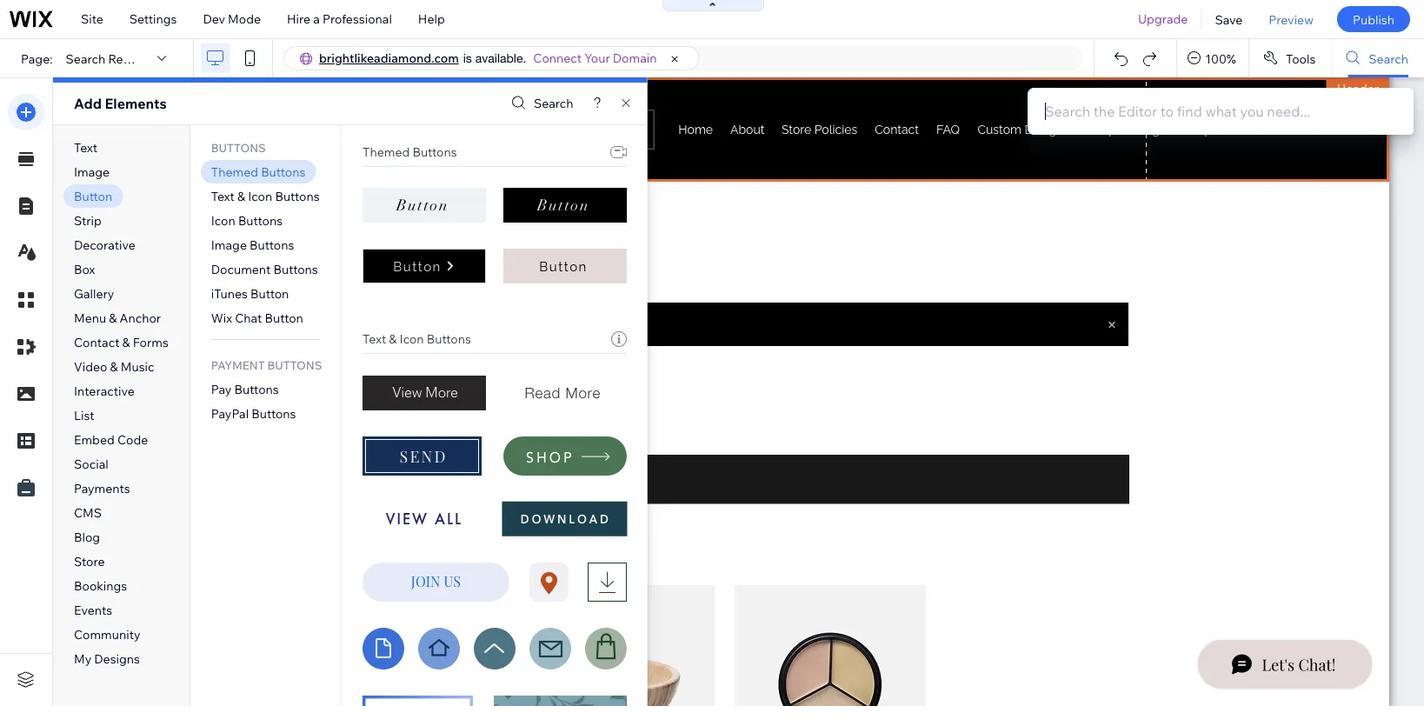 Task type: locate. For each thing, give the bounding box(es) containing it.
themed
[[362, 144, 409, 160], [211, 164, 258, 179]]

1 vertical spatial quick
[[466, 219, 500, 234]]

&
[[237, 188, 245, 203], [109, 310, 117, 325], [389, 331, 396, 347], [122, 334, 130, 350], [110, 359, 118, 374]]

header left design
[[353, 219, 395, 234]]

search down connect
[[534, 96, 574, 111]]

my designs
[[74, 651, 140, 666]]

embed
[[74, 432, 115, 447]]

contact
[[74, 334, 120, 350]]

image for image buttons
[[211, 237, 247, 252]]

forms
[[133, 334, 169, 350]]

0 vertical spatial text
[[74, 140, 98, 155]]

1 horizontal spatial edit
[[503, 219, 525, 234]]

add
[[74, 95, 102, 112]]

image for image
[[74, 164, 110, 179]]

wix
[[211, 310, 232, 325]]

2 horizontal spatial search
[[1369, 51, 1409, 66]]

0 horizontal spatial edit
[[134, 99, 157, 114]]

1 vertical spatial text
[[211, 188, 235, 203]]

0 vertical spatial quick
[[98, 99, 132, 114]]

payments
[[74, 480, 130, 496]]

change
[[306, 219, 350, 234]]

0 vertical spatial themed buttons
[[362, 144, 457, 160]]

tools button
[[1250, 39, 1332, 77]]

music
[[121, 359, 154, 374]]

image up strip
[[74, 164, 110, 179]]

change header design
[[306, 219, 438, 234]]

quick
[[98, 99, 132, 114], [466, 219, 500, 234]]

2 vertical spatial icon
[[399, 331, 424, 347]]

hire a professional
[[287, 11, 392, 27]]

payment
[[211, 358, 265, 372]]

1 horizontal spatial header
[[1337, 81, 1379, 96]]

1 vertical spatial themed buttons
[[211, 164, 306, 179]]

1 horizontal spatial themed
[[362, 144, 409, 160]]

text
[[74, 140, 98, 155], [211, 188, 235, 203], [362, 331, 386, 347]]

paypal
[[211, 406, 249, 421]]

cms
[[74, 505, 102, 520]]

0 horizontal spatial themed
[[211, 164, 258, 179]]

button
[[74, 188, 112, 203], [396, 196, 449, 215], [537, 196, 590, 215], [393, 259, 441, 274], [539, 259, 587, 274], [251, 286, 289, 301], [265, 310, 303, 325]]

wix chat button
[[211, 310, 303, 325]]

1 horizontal spatial quick edit
[[466, 219, 525, 234]]

icon
[[248, 188, 272, 203], [211, 213, 235, 228], [399, 331, 424, 347]]

menu
[[74, 310, 106, 325]]

Search the Editor to find what you need... text field
[[1028, 88, 1414, 135]]

mode
[[228, 11, 261, 27]]

document
[[211, 261, 271, 276]]

0 horizontal spatial quick
[[98, 99, 132, 114]]

quick edit down results
[[98, 99, 157, 114]]

0 vertical spatial search button
[[1333, 39, 1425, 77]]

image
[[74, 164, 110, 179], [211, 237, 247, 252]]

header
[[1337, 81, 1379, 96], [353, 219, 395, 234]]

0 vertical spatial themed
[[362, 144, 409, 160]]

0 horizontal spatial search
[[66, 51, 105, 66]]

buttons
[[211, 140, 266, 155], [412, 144, 457, 160], [261, 164, 306, 179], [275, 188, 320, 203], [238, 213, 283, 228], [250, 237, 294, 252], [274, 261, 318, 276], [426, 331, 471, 347], [267, 358, 322, 372], [234, 381, 279, 397], [252, 406, 296, 421]]

chat
[[235, 310, 262, 325]]

0 vertical spatial icon
[[248, 188, 272, 203]]

quick edit
[[98, 99, 157, 114], [466, 219, 525, 234]]

search button down connect
[[507, 91, 574, 116]]

0 horizontal spatial image
[[74, 164, 110, 179]]

decorative
[[74, 237, 136, 252]]

1 vertical spatial edit
[[503, 219, 525, 234]]

events
[[74, 602, 112, 617]]

a
[[313, 11, 320, 27]]

2 vertical spatial text
[[362, 331, 386, 347]]

edit
[[134, 99, 157, 114], [503, 219, 525, 234]]

0 horizontal spatial search button
[[507, 91, 574, 116]]

image up document
[[211, 237, 247, 252]]

quick edit right design
[[466, 219, 525, 234]]

0 vertical spatial edit
[[134, 99, 157, 114]]

blog
[[74, 529, 100, 544]]

domain
[[613, 50, 657, 66]]

is available. connect your domain
[[463, 50, 657, 66]]

2 horizontal spatial icon
[[399, 331, 424, 347]]

button button
[[362, 188, 486, 223], [503, 188, 627, 223], [362, 249, 486, 284], [503, 249, 627, 284]]

1 vertical spatial text & icon buttons
[[362, 331, 471, 347]]

0 vertical spatial text & icon buttons
[[211, 188, 320, 203]]

themed up the icon buttons
[[211, 164, 258, 179]]

professional
[[323, 11, 392, 27]]

add elements
[[74, 95, 167, 112]]

0 vertical spatial header
[[1337, 81, 1379, 96]]

themed buttons
[[362, 144, 457, 160], [211, 164, 306, 179]]

0 horizontal spatial text
[[74, 140, 98, 155]]

themed buttons up the icon buttons
[[211, 164, 306, 179]]

available.
[[475, 51, 526, 65]]

themed buttons up design
[[362, 144, 457, 160]]

1 horizontal spatial search button
[[1333, 39, 1425, 77]]

1 horizontal spatial image
[[211, 237, 247, 252]]

search button
[[1333, 39, 1425, 77], [507, 91, 574, 116]]

upgrade
[[1138, 11, 1188, 27]]

2 horizontal spatial text
[[362, 331, 386, 347]]

1 vertical spatial header
[[353, 219, 395, 234]]

search down the publish button
[[1369, 51, 1409, 66]]

1 horizontal spatial text & icon buttons
[[362, 331, 471, 347]]

interactive
[[74, 383, 135, 398]]

1 horizontal spatial text
[[211, 188, 235, 203]]

contact & forms
[[74, 334, 169, 350]]

1 vertical spatial image
[[211, 237, 247, 252]]

0 horizontal spatial icon
[[211, 213, 235, 228]]

quick down search results
[[98, 99, 132, 114]]

search down site
[[66, 51, 105, 66]]

quick right design
[[466, 219, 500, 234]]

paypal buttons
[[211, 406, 296, 421]]

1 vertical spatial search button
[[507, 91, 574, 116]]

search
[[66, 51, 105, 66], [1369, 51, 1409, 66], [534, 96, 574, 111]]

elements
[[105, 95, 167, 112]]

1 horizontal spatial icon
[[248, 188, 272, 203]]

document buttons
[[211, 261, 318, 276]]

0 vertical spatial image
[[74, 164, 110, 179]]

themed up change header design
[[362, 144, 409, 160]]

video & music
[[74, 359, 154, 374]]

1 horizontal spatial quick
[[466, 219, 500, 234]]

100%
[[1206, 51, 1237, 66]]

list
[[74, 407, 95, 423]]

text & icon buttons
[[211, 188, 320, 203], [362, 331, 471, 347]]

preview button
[[1256, 0, 1327, 38]]

0 horizontal spatial text & icon buttons
[[211, 188, 320, 203]]

header down publish
[[1337, 81, 1379, 96]]

0 vertical spatial quick edit
[[98, 99, 157, 114]]

search button down publish
[[1333, 39, 1425, 77]]



Task type: describe. For each thing, give the bounding box(es) containing it.
1 vertical spatial icon
[[211, 213, 235, 228]]

payment buttons
[[211, 358, 322, 372]]

help
[[418, 11, 445, 27]]

anchor
[[120, 310, 161, 325]]

0 horizontal spatial themed buttons
[[211, 164, 306, 179]]

gallery
[[74, 286, 114, 301]]

1 vertical spatial themed
[[211, 164, 258, 179]]

pay
[[211, 381, 232, 397]]

menu & anchor
[[74, 310, 161, 325]]

publish
[[1353, 12, 1395, 27]]

settings
[[129, 11, 177, 27]]

100% button
[[1178, 39, 1249, 77]]

save
[[1215, 12, 1243, 27]]

dev mode
[[203, 11, 261, 27]]

your
[[585, 50, 610, 66]]

store
[[74, 553, 105, 569]]

community
[[74, 627, 140, 642]]

save button
[[1202, 0, 1256, 38]]

hire
[[287, 11, 311, 27]]

search results
[[66, 51, 150, 66]]

embed code
[[74, 432, 148, 447]]

0 horizontal spatial header
[[353, 219, 395, 234]]

brightlikeadiamond.com
[[319, 50, 459, 66]]

itunes button
[[211, 286, 289, 301]]

itunes
[[211, 286, 248, 301]]

design
[[398, 219, 438, 234]]

1 vertical spatial quick edit
[[466, 219, 525, 234]]

tools
[[1286, 51, 1316, 66]]

0 horizontal spatial quick edit
[[98, 99, 157, 114]]

site
[[81, 11, 103, 27]]

bookings
[[74, 578, 127, 593]]

strip
[[74, 213, 102, 228]]

social
[[74, 456, 108, 471]]

box
[[74, 261, 95, 276]]

icon buttons
[[211, 213, 283, 228]]

1 horizontal spatial search
[[534, 96, 574, 111]]

dev
[[203, 11, 225, 27]]

my
[[74, 651, 92, 666]]

code
[[117, 432, 148, 447]]

designs
[[94, 651, 140, 666]]

is
[[463, 51, 472, 65]]

1 horizontal spatial themed buttons
[[362, 144, 457, 160]]

preview
[[1269, 12, 1314, 27]]

connect
[[533, 50, 582, 66]]

results
[[108, 51, 150, 66]]

publish button
[[1337, 6, 1411, 32]]

video
[[74, 359, 107, 374]]

image buttons
[[211, 237, 294, 252]]

pay buttons
[[211, 381, 279, 397]]



Task type: vqa. For each thing, say whether or not it's contained in the screenshot.
the rightmost Text
yes



